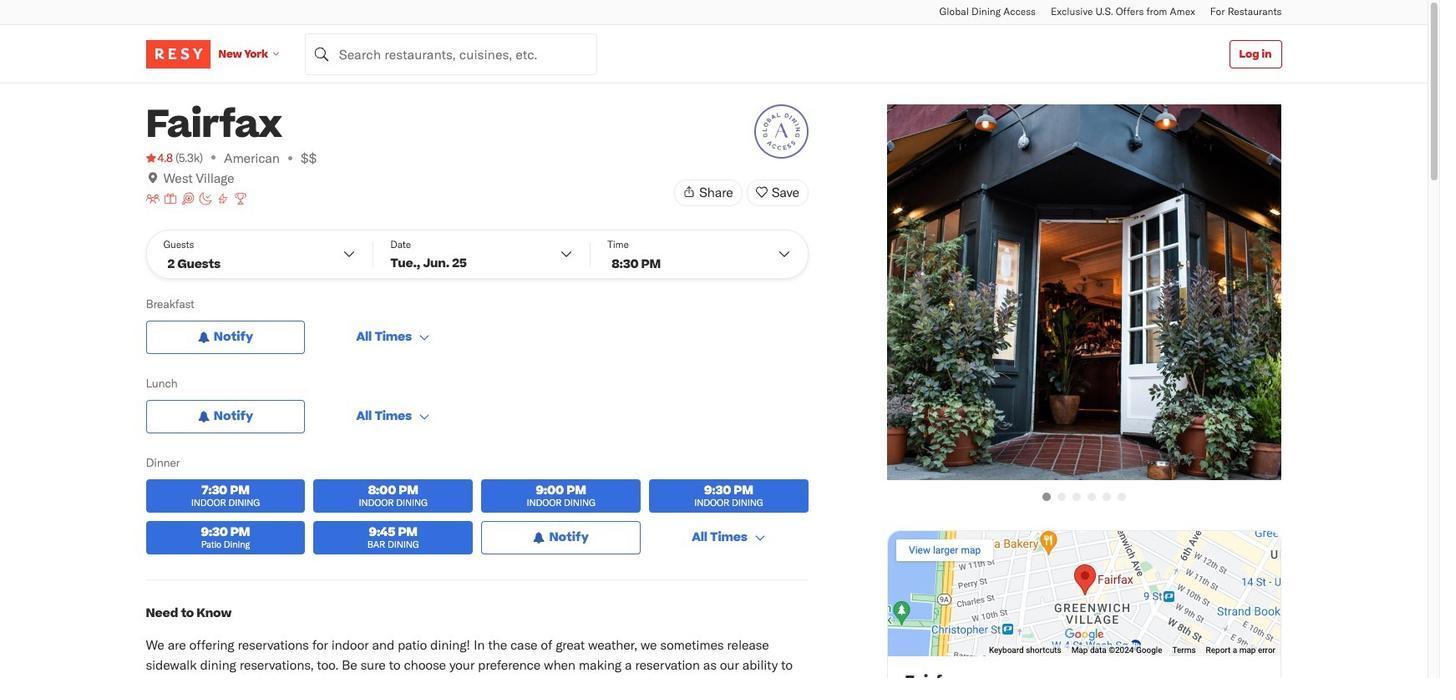 Task type: locate. For each thing, give the bounding box(es) containing it.
None field
[[305, 33, 597, 75]]



Task type: describe. For each thing, give the bounding box(es) containing it.
Search restaurants, cuisines, etc. text field
[[305, 33, 597, 75]]

4.8 out of 5 stars image
[[146, 150, 173, 166]]



